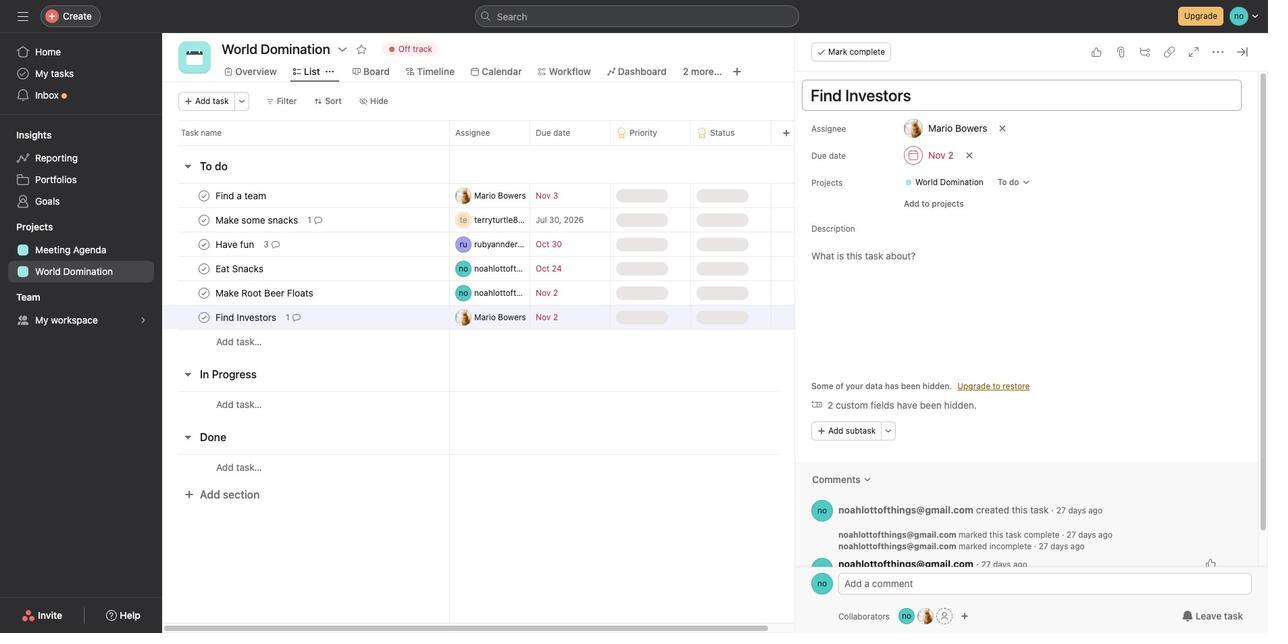 Task type: describe. For each thing, give the bounding box(es) containing it.
mario bowers inside dropdown button
[[928, 122, 988, 134]]

insights button
[[0, 128, 52, 142]]

goals
[[35, 195, 60, 207]]

find investors cell
[[162, 305, 450, 330]]

noahlottofthings@gmail.com · 27 days ago
[[839, 558, 1028, 570]]

0 likes. click to like this task image
[[1091, 47, 1102, 57]]

done
[[200, 431, 226, 443]]

domination inside the projects element
[[63, 266, 113, 277]]

mario inside dropdown button
[[928, 122, 953, 134]]

add task… row for in progress
[[162, 391, 821, 417]]

nov for find investors cell
[[536, 312, 551, 322]]

0 vertical spatial to do
[[200, 160, 228, 172]]

nov 3
[[536, 191, 558, 201]]

more…
[[691, 66, 722, 77]]

reporting link
[[8, 147, 154, 169]]

2 custom fields have been hidden.
[[828, 399, 977, 411]]

add down in progress button
[[216, 398, 234, 410]]

progress
[[212, 368, 257, 380]]

to do inside to do popup button
[[998, 177, 1019, 187]]

my tasks link
[[8, 63, 154, 84]]

my tasks
[[35, 68, 74, 79]]

add subtask image
[[1140, 47, 1151, 57]]

in progress
[[200, 368, 257, 380]]

1 vertical spatial been
[[920, 399, 942, 411]]

task… for done
[[236, 461, 262, 473]]

mark
[[828, 47, 848, 57]]

restore
[[1003, 381, 1030, 391]]

27 inside noahlottofthings@gmail.com created this task · 27 days ago
[[1057, 506, 1066, 516]]

filter
[[277, 96, 297, 106]]

leave task button
[[1174, 604, 1252, 628]]

hide button
[[353, 92, 394, 111]]

task
[[181, 128, 199, 138]]

ru button
[[455, 236, 527, 252]]

task… inside header to do tree grid
[[236, 336, 262, 347]]

overview
[[235, 66, 277, 77]]

team button
[[0, 291, 40, 304]]

sort button
[[308, 92, 348, 111]]

insights element
[[0, 123, 162, 215]]

add field image
[[783, 129, 791, 137]]

remove assignee image
[[999, 124, 1007, 132]]

completed checkbox inside eat snacks cell
[[196, 261, 212, 277]]

make root beer floats cell
[[162, 280, 450, 305]]

add task
[[195, 96, 229, 106]]

add to projects
[[904, 199, 964, 209]]

tab actions image
[[326, 68, 334, 76]]

noahlottofthings@gmail.com for marked
[[839, 530, 957, 540]]

incomplete
[[990, 541, 1032, 551]]

add task… for in progress
[[216, 398, 262, 410]]

agenda
[[73, 244, 106, 255]]

name
[[201, 128, 222, 138]]

list
[[304, 66, 320, 77]]

mb for nov 3
[[457, 190, 470, 200]]

my workspace
[[35, 314, 98, 326]]

0 vertical spatial due
[[536, 128, 551, 138]]

calendar image
[[187, 49, 203, 66]]

bowers for nov 2
[[498, 312, 526, 322]]

2026
[[564, 215, 584, 225]]

Task name text field
[[213, 311, 280, 324]]

to do button
[[200, 154, 228, 178]]

complete inside mark complete button
[[850, 47, 885, 57]]

1 vertical spatial hidden.
[[944, 399, 977, 411]]

add left section
[[200, 489, 220, 501]]

nov for find a team cell
[[536, 191, 551, 201]]

completed checkbox inside have fun cell
[[196, 236, 212, 252]]

status
[[710, 128, 735, 138]]

ru
[[460, 239, 467, 249]]

1 horizontal spatial to
[[993, 381, 1001, 391]]

mario bowers for nov 2
[[474, 312, 526, 322]]

full screen image
[[1189, 47, 1199, 57]]

to inside button
[[200, 160, 212, 172]]

1 horizontal spatial world domination link
[[899, 176, 989, 189]]

meeting
[[35, 244, 71, 255]]

dashboard
[[618, 66, 667, 77]]

this for marked
[[990, 530, 1004, 540]]

noahlottofthings@gmail.com link for noahlottofthings@gmail.com created this task · 27 days ago
[[839, 504, 974, 516]]

description
[[812, 224, 855, 234]]

add left subtask
[[828, 426, 844, 436]]

make some snacks cell
[[162, 207, 450, 232]]

world domination inside the projects element
[[35, 266, 113, 277]]

0 vertical spatial due date
[[536, 128, 570, 138]]

section
[[223, 489, 260, 501]]

off
[[398, 44, 411, 54]]

oct for oct 30
[[536, 239, 550, 249]]

my for my tasks
[[35, 68, 48, 79]]

created
[[976, 504, 1010, 516]]

0 horizontal spatial assignee
[[455, 128, 490, 138]]

noahlottofthings@gmail.com marked this task complete · 27 days ago noahlottofthings@gmail.com marked incomplete · 27 days ago
[[839, 530, 1113, 551]]

add tab image
[[732, 66, 742, 77]]

have
[[897, 399, 918, 411]]

days inside noahlottofthings@gmail.com created this task · 27 days ago
[[1068, 506, 1086, 516]]

2 noahlottofthings@gmail.com link from the top
[[839, 530, 957, 540]]

2 more… button
[[683, 64, 722, 79]]

terryturtle85@gmail.com
[[474, 215, 570, 225]]

task name
[[181, 128, 222, 138]]

create
[[63, 10, 92, 22]]

collaborators
[[839, 611, 890, 621]]

track
[[413, 44, 432, 54]]

meeting agenda link
[[8, 239, 154, 261]]

mb button
[[918, 608, 934, 624]]

oct for oct 24
[[536, 264, 550, 274]]

dashboard link
[[607, 64, 667, 79]]

global element
[[0, 33, 162, 114]]

0 vertical spatial show options image
[[337, 44, 348, 55]]

0 vertical spatial date
[[553, 128, 570, 138]]

world inside the projects element
[[35, 266, 61, 277]]

row containing 3
[[162, 232, 821, 257]]

Completed checkbox
[[196, 188, 212, 204]]

projects
[[932, 199, 964, 209]]

off track
[[398, 44, 432, 54]]

add section button
[[178, 482, 265, 507]]

projects inside main content
[[812, 178, 843, 188]]

30,
[[549, 215, 562, 225]]

board
[[363, 66, 390, 77]]

add section
[[200, 489, 260, 501]]

add up add section button
[[216, 461, 234, 473]]

1 for mb
[[286, 312, 290, 322]]

add subtask button
[[812, 422, 882, 440]]

noahlottofthings@gmail.com created this task · 27 days ago
[[839, 504, 1103, 516]]

jul
[[536, 215, 547, 225]]

world domination
[[222, 41, 330, 57]]

attachments: add a file to this task, find investors image
[[1116, 47, 1126, 57]]

goals link
[[8, 191, 154, 212]]

Task name text field
[[213, 189, 270, 202]]

task name text field for ru
[[213, 238, 258, 251]]

collapse task list for this section image for header to do tree grid
[[182, 161, 193, 172]]

add task… row for done
[[162, 454, 821, 480]]

completed checkbox for make some snacks text box
[[196, 212, 212, 228]]

clear due date image
[[965, 151, 974, 159]]

sort
[[325, 96, 342, 106]]

list link
[[293, 64, 320, 79]]

mario for nov 2
[[474, 312, 496, 322]]

workspace
[[51, 314, 98, 326]]

off track button
[[376, 40, 444, 59]]

my for my workspace
[[35, 314, 48, 326]]

completed image for nov 2
[[196, 285, 212, 301]]

completed image for oct 24
[[196, 261, 212, 277]]

3 button
[[261, 238, 282, 251]]

upgrade to restore button
[[958, 381, 1030, 391]]

1 add task… button from the top
[[216, 334, 262, 349]]

collapse task list for this section image
[[182, 369, 193, 380]]

task… for in progress
[[236, 398, 262, 410]]

completed image for oct 30
[[196, 236, 212, 252]]

jul 30, 2026
[[536, 215, 584, 225]]

main content inside the "find investors" dialog
[[795, 72, 1258, 604]]

do inside popup button
[[1009, 177, 1019, 187]]

mario for nov 3
[[474, 190, 496, 200]]

Task name text field
[[213, 286, 317, 300]]

this for created
[[1012, 504, 1028, 516]]

of
[[836, 381, 844, 391]]



Task type: locate. For each thing, give the bounding box(es) containing it.
1 button inside make some snacks cell
[[305, 213, 325, 227]]

collapse task list for this section image left to do button
[[182, 161, 193, 172]]

some
[[812, 381, 834, 391]]

1 task name text field from the top
[[213, 238, 258, 251]]

Task name text field
[[213, 213, 302, 227]]

ago inside noahlottofthings@gmail.com · 27 days ago
[[1013, 559, 1028, 570]]

complete inside "noahlottofthings@gmail.com marked this task complete · 27 days ago noahlottofthings@gmail.com marked incomplete · 27 days ago"
[[1024, 530, 1060, 540]]

row containing mb
[[162, 183, 821, 208]]

add task… up section
[[216, 461, 262, 473]]

more actions image
[[238, 97, 246, 105]]

30
[[552, 239, 562, 249]]

bowers inside 'mario bowers' dropdown button
[[956, 122, 988, 134]]

1 vertical spatial mario
[[474, 190, 496, 200]]

nov
[[928, 149, 946, 161], [536, 191, 551, 201], [536, 288, 551, 298], [536, 312, 551, 322]]

to do up completed checkbox
[[200, 160, 228, 172]]

to
[[200, 160, 212, 172], [998, 177, 1007, 187]]

workflow link
[[538, 64, 591, 79]]

mark complete button
[[812, 43, 891, 61]]

add or remove collaborators image
[[961, 612, 969, 620]]

1 vertical spatial to
[[993, 381, 1001, 391]]

1 vertical spatial my
[[35, 314, 48, 326]]

2 add task… button from the top
[[216, 397, 262, 412]]

2 vertical spatial task…
[[236, 461, 262, 473]]

subtask
[[846, 426, 876, 436]]

3 add task… button from the top
[[216, 460, 262, 475]]

4 noahlottofthings@gmail.com link from the top
[[839, 558, 974, 570]]

0 vertical spatial 3
[[553, 191, 558, 201]]

world domination up projects
[[916, 177, 984, 187]]

completed image for mb
[[196, 309, 212, 325]]

your
[[846, 381, 863, 391]]

header to do tree grid
[[162, 183, 821, 354]]

task name text field inside have fun cell
[[213, 238, 258, 251]]

3 down make some snacks text box
[[264, 239, 269, 249]]

1 horizontal spatial show options image
[[1229, 559, 1237, 568]]

2 inside nov 2 'dropdown button'
[[948, 149, 954, 161]]

more options image
[[885, 427, 893, 435]]

2 vertical spatial mario
[[474, 312, 496, 322]]

completed checkbox for make root beer floats text box
[[196, 285, 212, 301]]

1 vertical spatial world domination
[[35, 266, 113, 277]]

0 vertical spatial complete
[[850, 47, 885, 57]]

2 completed checkbox from the top
[[196, 236, 212, 252]]

1 vertical spatial add task… button
[[216, 397, 262, 412]]

24
[[552, 264, 562, 274]]

create button
[[41, 5, 101, 27]]

workflow
[[549, 66, 591, 77]]

tasks
[[51, 68, 74, 79]]

my
[[35, 68, 48, 79], [35, 314, 48, 326]]

1 inside find investors cell
[[286, 312, 290, 322]]

upgrade inside main content
[[958, 381, 991, 391]]

hide sidebar image
[[18, 11, 28, 22]]

0 horizontal spatial show options image
[[337, 44, 348, 55]]

1 button for te
[[305, 213, 325, 227]]

3 task… from the top
[[236, 461, 262, 473]]

complete up incomplete
[[1024, 530, 1060, 540]]

noahlottofthings@gmail.com for created
[[839, 504, 974, 516]]

1 vertical spatial due date
[[812, 151, 846, 161]]

1 vertical spatial add task… row
[[162, 391, 821, 417]]

0 vertical spatial collapse task list for this section image
[[182, 161, 193, 172]]

in progress button
[[200, 362, 257, 387]]

0 vertical spatial mario
[[928, 122, 953, 134]]

board link
[[353, 64, 390, 79]]

to down remove assignee icon
[[998, 177, 1007, 187]]

1 vertical spatial 1 button
[[283, 311, 303, 324]]

date inside main content
[[829, 151, 846, 161]]

1 completed image from the top
[[196, 212, 212, 228]]

2 inside 2 more… dropdown button
[[683, 66, 689, 77]]

0 vertical spatial projects
[[812, 178, 843, 188]]

domination up projects
[[940, 177, 984, 187]]

completed image
[[196, 212, 212, 228], [196, 309, 212, 325]]

1 inside make some snacks cell
[[308, 215, 311, 225]]

completed image down completed checkbox
[[196, 212, 212, 228]]

days
[[1068, 506, 1086, 516], [1079, 530, 1096, 540], [1051, 541, 1069, 551], [993, 559, 1011, 570]]

no
[[459, 263, 468, 273], [459, 288, 468, 298], [818, 505, 827, 515], [818, 578, 827, 589], [902, 611, 912, 621]]

nov 2 button
[[898, 143, 960, 168]]

inbox
[[35, 89, 59, 101]]

add up task name
[[195, 96, 210, 106]]

add left projects
[[904, 199, 920, 209]]

1 horizontal spatial to
[[998, 177, 1007, 187]]

1 vertical spatial to do
[[998, 177, 1019, 187]]

1 vertical spatial date
[[829, 151, 846, 161]]

1 button inside find investors cell
[[283, 311, 303, 324]]

0 vertical spatial marked
[[959, 530, 987, 540]]

completed image left task name text box
[[196, 309, 212, 325]]

2 noahlottofthings@gmail.com from the top
[[839, 530, 957, 540]]

mario
[[928, 122, 953, 134], [474, 190, 496, 200], [474, 312, 496, 322]]

0 vertical spatial add task… button
[[216, 334, 262, 349]]

mb inside button
[[920, 611, 932, 621]]

assignee inside main content
[[812, 124, 846, 134]]

my workspace link
[[8, 309, 154, 331]]

2 oct from the top
[[536, 264, 550, 274]]

add task… row
[[162, 329, 821, 354], [162, 391, 821, 417], [162, 454, 821, 480]]

task… down task name text box
[[236, 336, 262, 347]]

Task name text field
[[213, 238, 258, 251], [213, 262, 268, 275]]

completed checkbox inside make some snacks cell
[[196, 212, 212, 228]]

world domination down 'meeting agenda'
[[35, 266, 113, 277]]

0 horizontal spatial projects
[[16, 221, 53, 232]]

completed image inside make some snacks cell
[[196, 212, 212, 228]]

1 vertical spatial 3
[[264, 239, 269, 249]]

add subtask
[[828, 426, 876, 436]]

oct 24
[[536, 264, 562, 274]]

add task button
[[178, 92, 235, 111]]

add to projects button
[[898, 195, 970, 214]]

add task… button down the progress
[[216, 397, 262, 412]]

nov 2 for mb
[[536, 312, 558, 322]]

timeline
[[417, 66, 455, 77]]

0 vertical spatial oct
[[536, 239, 550, 249]]

2 marked from the top
[[959, 541, 987, 551]]

task inside "noahlottofthings@gmail.com marked this task complete · 27 days ago noahlottofthings@gmail.com marked incomplete · 27 days ago"
[[1006, 530, 1022, 540]]

1 oct from the top
[[536, 239, 550, 249]]

1 horizontal spatial date
[[829, 151, 846, 161]]

portfolios
[[35, 174, 77, 185]]

completed image inside make root beer floats cell
[[196, 285, 212, 301]]

complete right 'mark'
[[850, 47, 885, 57]]

1 vertical spatial marked
[[959, 541, 987, 551]]

been down some of your data has been hidden. upgrade to restore
[[920, 399, 942, 411]]

show options image right 0 likes. click to like this task icon
[[1229, 559, 1237, 568]]

0 horizontal spatial do
[[215, 160, 228, 172]]

oct left 24
[[536, 264, 550, 274]]

2 completed image from the top
[[196, 236, 212, 252]]

to left restore
[[993, 381, 1001, 391]]

show options image
[[337, 44, 348, 55], [1229, 559, 1237, 568]]

noahlottofthings@gmail.com link for ·
[[839, 541, 957, 551]]

to inside button
[[922, 199, 930, 209]]

0 vertical spatial this
[[1012, 504, 1028, 516]]

2 vertical spatial mb
[[920, 611, 932, 621]]

0 horizontal spatial 1
[[286, 312, 290, 322]]

collapse task list for this section image for add task… row associated with done
[[182, 432, 193, 443]]

0 horizontal spatial complete
[[850, 47, 885, 57]]

collapse task list for this section image left done button
[[182, 432, 193, 443]]

1 task… from the top
[[236, 336, 262, 347]]

help button
[[97, 603, 149, 628]]

completed checkbox inside find investors cell
[[196, 309, 212, 325]]

world domination inside the "find investors" dialog
[[916, 177, 984, 187]]

te
[[460, 215, 467, 225]]

1 vertical spatial do
[[1009, 177, 1019, 187]]

find investors dialog
[[795, 33, 1268, 633]]

0 horizontal spatial world domination
[[35, 266, 113, 277]]

task…
[[236, 336, 262, 347], [236, 398, 262, 410], [236, 461, 262, 473]]

nov inside 'dropdown button'
[[928, 149, 946, 161]]

1 horizontal spatial domination
[[940, 177, 984, 187]]

3 completed image from the top
[[196, 261, 212, 277]]

1 horizontal spatial 3
[[553, 191, 558, 201]]

1 vertical spatial completed image
[[196, 309, 212, 325]]

see details, my workspace image
[[139, 316, 147, 324]]

2 my from the top
[[35, 314, 48, 326]]

Task Name text field
[[802, 80, 1242, 111]]

completed image for nov 3
[[196, 188, 212, 204]]

2 completed image from the top
[[196, 309, 212, 325]]

task name text field up make root beer floats text box
[[213, 262, 268, 275]]

home link
[[8, 41, 154, 63]]

due
[[536, 128, 551, 138], [812, 151, 827, 161]]

3 noahlottofthings@gmail.com link from the top
[[839, 541, 957, 551]]

task name text field for no
[[213, 262, 268, 275]]

task… down the progress
[[236, 398, 262, 410]]

3 up the 30,
[[553, 191, 558, 201]]

1 vertical spatial to
[[998, 177, 1007, 187]]

this up incomplete
[[990, 530, 1004, 540]]

1 vertical spatial due
[[812, 151, 827, 161]]

1 completed image from the top
[[196, 188, 212, 204]]

world down the meeting
[[35, 266, 61, 277]]

my down the team
[[35, 314, 48, 326]]

1 my from the top
[[35, 68, 48, 79]]

teams element
[[0, 285, 162, 334]]

assignee right add field image at the right of the page
[[812, 124, 846, 134]]

0 likes. click to like this task image
[[1206, 558, 1216, 569]]

Search tasks, projects, and more text field
[[475, 5, 799, 27]]

0 horizontal spatial domination
[[63, 266, 113, 277]]

world domination link up projects
[[899, 176, 989, 189]]

projects inside dropdown button
[[16, 221, 53, 232]]

1 vertical spatial bowers
[[498, 190, 526, 200]]

projects down goals
[[16, 221, 53, 232]]

4 completed image from the top
[[196, 285, 212, 301]]

1 vertical spatial world domination link
[[8, 261, 154, 282]]

comments
[[812, 474, 861, 485]]

completed image inside find a team cell
[[196, 188, 212, 204]]

invite button
[[13, 603, 71, 628]]

1 add task… from the top
[[216, 336, 262, 347]]

add task… down task name text box
[[216, 336, 262, 347]]

projects element
[[0, 215, 162, 285]]

task name text field down make some snacks text box
[[213, 238, 258, 251]]

custom
[[836, 399, 868, 411]]

domination inside main content
[[940, 177, 984, 187]]

completed image for te
[[196, 212, 212, 228]]

have fun cell
[[162, 232, 450, 257]]

27 inside noahlottofthings@gmail.com · 27 days ago
[[982, 559, 991, 570]]

1 down make root beer floats cell
[[286, 312, 290, 322]]

3 inside button
[[264, 239, 269, 249]]

0 vertical spatial to
[[200, 160, 212, 172]]

find a team cell
[[162, 183, 450, 208]]

0 vertical spatial my
[[35, 68, 48, 79]]

1 vertical spatial mario bowers
[[474, 190, 526, 200]]

1 completed checkbox from the top
[[196, 212, 212, 228]]

4 noahlottofthings@gmail.com from the top
[[839, 558, 974, 570]]

1 horizontal spatial 1 button
[[305, 213, 325, 227]]

priority
[[630, 128, 657, 138]]

add down task name text box
[[216, 336, 234, 347]]

1 marked from the top
[[959, 530, 987, 540]]

projects button
[[0, 220, 53, 234]]

2 add task… from the top
[[216, 398, 262, 410]]

completed checkbox inside make root beer floats cell
[[196, 285, 212, 301]]

hidden. up 2 custom fields have been hidden.
[[923, 381, 952, 391]]

main content
[[795, 72, 1258, 604]]

0 vertical spatial 1 button
[[305, 213, 325, 227]]

1 horizontal spatial assignee
[[812, 124, 846, 134]]

2 task name text field from the top
[[213, 262, 268, 275]]

world domination link
[[899, 176, 989, 189], [8, 261, 154, 282]]

this inside "noahlottofthings@gmail.com marked this task complete · 27 days ago noahlottofthings@gmail.com marked incomplete · 27 days ago"
[[990, 530, 1004, 540]]

add task… button up section
[[216, 460, 262, 475]]

hidden. down upgrade to restore button at the right bottom
[[944, 399, 977, 411]]

27
[[1057, 506, 1066, 516], [1067, 530, 1076, 540], [1039, 541, 1048, 551], [982, 559, 991, 570]]

2 more…
[[683, 66, 722, 77]]

inbox link
[[8, 84, 154, 106]]

1 horizontal spatial world
[[916, 177, 938, 187]]

1 noahlottofthings@gmail.com link from the top
[[839, 504, 974, 516]]

ago inside noahlottofthings@gmail.com created this task · 27 days ago
[[1089, 506, 1103, 516]]

0 vertical spatial mb
[[457, 190, 470, 200]]

0 horizontal spatial world
[[35, 266, 61, 277]]

3 add task… row from the top
[[162, 454, 821, 480]]

eat snacks cell
[[162, 256, 450, 281]]

1 button for mb
[[283, 311, 303, 324]]

task… up section
[[236, 461, 262, 473]]

home
[[35, 46, 61, 57]]

row
[[162, 120, 821, 145], [178, 145, 804, 146], [162, 183, 821, 208], [162, 207, 821, 232], [162, 232, 821, 257], [162, 256, 821, 281], [162, 280, 821, 305], [162, 305, 821, 330]]

due inside main content
[[812, 151, 827, 161]]

1 horizontal spatial world domination
[[916, 177, 984, 187]]

copy task link image
[[1164, 47, 1175, 57]]

completed image inside eat snacks cell
[[196, 261, 212, 277]]

mario bowers for nov 3
[[474, 190, 526, 200]]

meeting agenda
[[35, 244, 106, 255]]

completed image inside find investors cell
[[196, 309, 212, 325]]

1 vertical spatial task name text field
[[213, 262, 268, 275]]

insights
[[16, 129, 52, 141]]

add task… button for done
[[216, 460, 262, 475]]

task
[[213, 96, 229, 106], [1031, 504, 1049, 516], [1006, 530, 1022, 540], [1224, 610, 1243, 622]]

1 horizontal spatial this
[[1012, 504, 1028, 516]]

world domination link inside the projects element
[[8, 261, 154, 282]]

noahlottofthings@gmail.com link for noahlottofthings@gmail.com · 27 days ago
[[839, 558, 974, 570]]

2 vertical spatial add task… row
[[162, 454, 821, 480]]

1 vertical spatial complete
[[1024, 530, 1060, 540]]

2 add task… row from the top
[[162, 391, 821, 417]]

to left projects
[[922, 199, 930, 209]]

team
[[16, 291, 40, 303]]

portfolios link
[[8, 169, 154, 191]]

my inside global element
[[35, 68, 48, 79]]

to do button
[[992, 173, 1036, 192]]

0 vertical spatial task name text field
[[213, 238, 258, 251]]

1 collapse task list for this section image from the top
[[182, 161, 193, 172]]

domination down agenda
[[63, 266, 113, 277]]

complete
[[850, 47, 885, 57], [1024, 530, 1060, 540]]

my left tasks
[[35, 68, 48, 79]]

3 noahlottofthings@gmail.com from the top
[[839, 541, 957, 551]]

1 vertical spatial domination
[[63, 266, 113, 277]]

projects
[[812, 178, 843, 188], [16, 221, 53, 232]]

0 vertical spatial mario bowers
[[928, 122, 988, 134]]

4 completed checkbox from the top
[[196, 285, 212, 301]]

been right has
[[901, 381, 921, 391]]

bowers for nov 3
[[498, 190, 526, 200]]

help
[[120, 610, 141, 621]]

world up add to projects
[[916, 177, 938, 187]]

assignee down calendar link
[[455, 128, 490, 138]]

0 vertical spatial world domination
[[916, 177, 984, 187]]

0 vertical spatial 1
[[308, 215, 311, 225]]

completed checkbox for task name text box
[[196, 309, 212, 325]]

0 vertical spatial been
[[901, 381, 921, 391]]

completed image inside have fun cell
[[196, 236, 212, 252]]

add inside header to do tree grid
[[216, 336, 234, 347]]

0 horizontal spatial to
[[922, 199, 930, 209]]

comments button
[[803, 467, 880, 492]]

add to starred image
[[356, 44, 367, 55]]

nov 2 inside 'dropdown button'
[[928, 149, 954, 161]]

world domination link down agenda
[[8, 261, 154, 282]]

nov for make root beer floats cell
[[536, 288, 551, 298]]

1 down find a team cell
[[308, 215, 311, 225]]

1 vertical spatial task…
[[236, 398, 262, 410]]

done button
[[200, 425, 226, 449]]

calendar link
[[471, 64, 522, 79]]

show options image left add to starred icon
[[337, 44, 348, 55]]

to up completed checkbox
[[200, 160, 212, 172]]

1 add task… row from the top
[[162, 329, 821, 354]]

2 collapse task list for this section image from the top
[[182, 432, 193, 443]]

completed image
[[196, 188, 212, 204], [196, 236, 212, 252], [196, 261, 212, 277], [196, 285, 212, 301]]

noahlottofthings@gmail.com link
[[839, 504, 974, 516], [839, 530, 957, 540], [839, 541, 957, 551], [839, 558, 974, 570]]

1 horizontal spatial projects
[[812, 178, 843, 188]]

invite
[[38, 610, 62, 621]]

task name text field inside eat snacks cell
[[213, 262, 268, 275]]

timeline link
[[406, 64, 455, 79]]

projects up 'description'
[[812, 178, 843, 188]]

to inside popup button
[[998, 177, 1007, 187]]

add task… for done
[[216, 461, 262, 473]]

0 horizontal spatial world domination link
[[8, 261, 154, 282]]

2
[[683, 66, 689, 77], [948, 149, 954, 161], [553, 288, 558, 298], [553, 312, 558, 322], [828, 399, 833, 411]]

add task… button for in progress
[[216, 397, 262, 412]]

3 completed checkbox from the top
[[196, 261, 212, 277]]

to
[[922, 199, 930, 209], [993, 381, 1001, 391]]

oct left 30 on the top left
[[536, 239, 550, 249]]

world inside main content
[[916, 177, 938, 187]]

2 task… from the top
[[236, 398, 262, 410]]

nov 2 for no
[[536, 288, 558, 298]]

due date inside the "find investors" dialog
[[812, 151, 846, 161]]

0 horizontal spatial to do
[[200, 160, 228, 172]]

in
[[200, 368, 209, 380]]

0 horizontal spatial this
[[990, 530, 1004, 540]]

0 horizontal spatial due date
[[536, 128, 570, 138]]

oct
[[536, 239, 550, 249], [536, 264, 550, 274]]

1 button down find a team cell
[[305, 213, 325, 227]]

2 vertical spatial bowers
[[498, 312, 526, 322]]

1
[[308, 215, 311, 225], [286, 312, 290, 322]]

leave task
[[1196, 610, 1243, 622]]

1 vertical spatial oct
[[536, 264, 550, 274]]

nov 2
[[928, 149, 954, 161], [536, 288, 558, 298], [536, 312, 558, 322]]

data
[[866, 381, 883, 391]]

0 horizontal spatial date
[[553, 128, 570, 138]]

leave
[[1196, 610, 1222, 622]]

do inside button
[[215, 160, 228, 172]]

Completed checkbox
[[196, 212, 212, 228], [196, 236, 212, 252], [196, 261, 212, 277], [196, 285, 212, 301], [196, 309, 212, 325]]

1 horizontal spatial due
[[812, 151, 827, 161]]

0 vertical spatial add task… row
[[162, 329, 821, 354]]

0 vertical spatial task…
[[236, 336, 262, 347]]

calendar
[[482, 66, 522, 77]]

1 vertical spatial 1
[[286, 312, 290, 322]]

0 vertical spatial completed image
[[196, 212, 212, 228]]

2 vertical spatial add task…
[[216, 461, 262, 473]]

0 vertical spatial world domination link
[[899, 176, 989, 189]]

main content containing mario bowers
[[795, 72, 1258, 604]]

0 vertical spatial bowers
[[956, 122, 988, 134]]

add task… down the progress
[[216, 398, 262, 410]]

filter button
[[260, 92, 303, 111]]

2 vertical spatial nov 2
[[536, 312, 558, 322]]

1 vertical spatial nov 2
[[536, 288, 558, 298]]

1 horizontal spatial do
[[1009, 177, 1019, 187]]

1 horizontal spatial due date
[[812, 151, 846, 161]]

1 for te
[[308, 215, 311, 225]]

close details image
[[1237, 47, 1248, 57]]

0 vertical spatial to
[[922, 199, 930, 209]]

been
[[901, 381, 921, 391], [920, 399, 942, 411]]

1 vertical spatial world
[[35, 266, 61, 277]]

noahlottofthings@gmail.com for ·
[[839, 558, 974, 570]]

oct 30
[[536, 239, 562, 249]]

1 vertical spatial show options image
[[1229, 559, 1237, 568]]

days inside noahlottofthings@gmail.com · 27 days ago
[[993, 559, 1011, 570]]

1 noahlottofthings@gmail.com from the top
[[839, 504, 974, 516]]

1 horizontal spatial to do
[[998, 177, 1019, 187]]

overview link
[[224, 64, 277, 79]]

mb for nov 2
[[457, 312, 470, 322]]

world domination
[[916, 177, 984, 187], [35, 266, 113, 277]]

row containing task name
[[162, 120, 821, 145]]

3 add task… from the top
[[216, 461, 262, 473]]

more actions for this task image
[[1213, 47, 1224, 57]]

add task… inside header to do tree grid
[[216, 336, 262, 347]]

add task… button down task name text box
[[216, 334, 262, 349]]

5 completed checkbox from the top
[[196, 309, 212, 325]]

collapse task list for this section image
[[182, 161, 193, 172], [182, 432, 193, 443]]

this right created
[[1012, 504, 1028, 516]]

to do down remove assignee icon
[[998, 177, 1019, 187]]

my inside the teams element
[[35, 314, 48, 326]]

2 vertical spatial add task… button
[[216, 460, 262, 475]]

has
[[885, 381, 899, 391]]

do
[[215, 160, 228, 172], [1009, 177, 1019, 187]]

1 button down make root beer floats cell
[[283, 311, 303, 324]]

1 vertical spatial mb
[[457, 312, 470, 322]]

0 vertical spatial hidden.
[[923, 381, 952, 391]]

0 vertical spatial domination
[[940, 177, 984, 187]]



Task type: vqa. For each thing, say whether or not it's contained in the screenshot.
"MB" button to the middle
no



